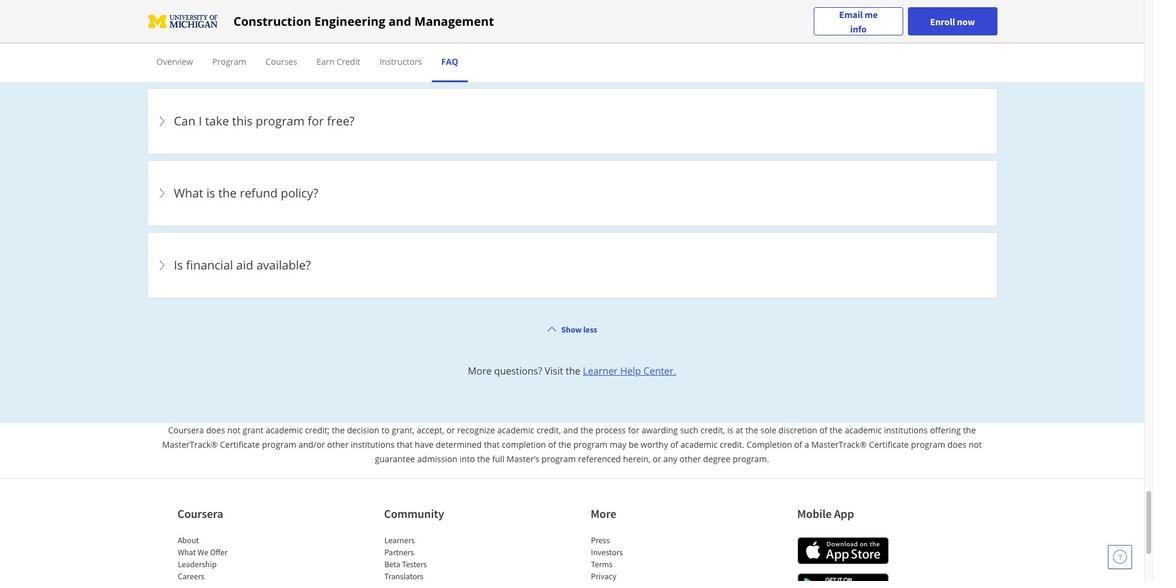 Task type: locate. For each thing, give the bounding box(es) containing it.
list containing about
[[178, 535, 280, 582]]

other right the any
[[680, 454, 701, 465]]

is
[[174, 257, 183, 274]]

0 vertical spatial be
[[750, 35, 764, 51]]

center.
[[644, 365, 677, 378]]

1 vertical spatial other
[[680, 454, 701, 465]]

1 vertical spatial is
[[728, 425, 734, 436]]

1 vertical spatial more
[[591, 507, 617, 522]]

show
[[562, 325, 582, 335]]

sole
[[761, 425, 777, 436]]

1 horizontal spatial mastertrack®
[[812, 439, 867, 451]]

more up press
[[591, 507, 617, 522]]

what is the refund policy? button
[[155, 168, 990, 219]]

this
[[232, 113, 253, 129]]

0 horizontal spatial help
[[307, 9, 333, 25]]

learners
[[384, 536, 415, 546]]

visa left eligibility
[[607, 35, 628, 51]]

worthy
[[641, 439, 668, 451]]

requirements.
[[169, 49, 249, 66]]

be
[[750, 35, 764, 51], [629, 439, 639, 451]]

can i take this program for free? button
[[155, 96, 990, 147]]

0 horizontal spatial credit,
[[537, 425, 561, 436]]

beta
[[384, 560, 400, 570]]

can i take this program for free? list item
[[147, 88, 998, 155]]

take
[[205, 113, 229, 129]]

1 horizontal spatial that
[[484, 439, 500, 451]]

1 horizontal spatial help
[[621, 365, 641, 378]]

press
[[591, 536, 610, 546]]

0 horizontal spatial u.s.
[[582, 35, 603, 51]]

list item for coursera
[[178, 571, 280, 582]]

0 horizontal spatial that
[[397, 439, 413, 451]]

0 horizontal spatial and
[[389, 13, 412, 29]]

cannot
[[708, 35, 747, 51]]

1 horizontal spatial credit,
[[701, 425, 725, 436]]

of left a
[[795, 439, 803, 451]]

more left questions?
[[468, 365, 492, 378]]

get it on google play image
[[798, 574, 889, 582]]

0 vertical spatial coursera
[[168, 425, 204, 436]]

2 mastertrack® from the left
[[812, 439, 867, 451]]

show less button
[[542, 319, 602, 341]]

awarding
[[642, 425, 678, 436]]

program.
[[733, 454, 770, 465]]

and
[[389, 13, 412, 29], [684, 35, 705, 51], [564, 425, 579, 436]]

help up in
[[307, 9, 333, 25]]

the right offering
[[964, 425, 976, 436]]

0 vertical spatial chevron right image
[[155, 114, 169, 129]]

1 vertical spatial or
[[653, 454, 662, 465]]

credit
[[337, 56, 360, 67]]

1 vertical spatial does
[[948, 439, 967, 451]]

refund
[[240, 185, 278, 201]]

2 chevron right image from the top
[[155, 259, 169, 273]]

list for more
[[591, 535, 693, 582]]

institutions left offering
[[885, 425, 928, 436]]

coursera for coursera
[[178, 507, 223, 522]]

0 vertical spatial to
[[797, 35, 809, 51]]

completion
[[502, 439, 546, 451]]

program inside can i take this program for free? dropdown button
[[256, 113, 305, 129]]

list
[[147, 0, 998, 305], [178, 535, 280, 582], [384, 535, 486, 582], [591, 535, 693, 582]]

coursera
[[168, 425, 204, 436], [178, 507, 223, 522]]

1 vertical spatial for
[[628, 425, 640, 436]]

is left at
[[728, 425, 734, 436]]

1 horizontal spatial institutions
[[885, 425, 928, 436]]

chevron right image left is
[[155, 259, 169, 273]]

does down offering
[[948, 439, 967, 451]]

of right completion at the bottom left
[[549, 439, 556, 451]]

1 horizontal spatial not
[[969, 439, 982, 451]]

be left the used
[[750, 35, 764, 51]]

offer
[[210, 548, 227, 558]]

herein,
[[623, 454, 651, 465]]

program down offering
[[912, 439, 946, 451]]

0 horizontal spatial visa
[[607, 35, 628, 51]]

program right this
[[256, 113, 305, 129]]

1 horizontal spatial certificate
[[422, 35, 479, 51]]

0 horizontal spatial be
[[629, 439, 639, 451]]

more for more
[[591, 507, 617, 522]]

to right the used
[[797, 35, 809, 51]]

0 horizontal spatial institutions
[[351, 439, 395, 451]]

0 vertical spatial is
[[207, 185, 215, 201]]

0 horizontal spatial other
[[327, 439, 349, 451]]

1 vertical spatial coursera
[[178, 507, 223, 522]]

0 horizontal spatial or
[[447, 425, 455, 436]]

u.s.
[[582, 35, 603, 51], [851, 35, 872, 51]]

0 horizontal spatial mastertrack®
[[162, 439, 218, 451]]

1 horizontal spatial u.s.
[[851, 35, 872, 51]]

degree
[[704, 454, 731, 465]]

2 horizontal spatial and
[[684, 35, 705, 51]]

u.s. down info
[[851, 35, 872, 51]]

the
[[328, 35, 346, 51], [218, 185, 237, 201], [566, 365, 581, 378], [332, 425, 345, 436], [581, 425, 594, 436], [746, 425, 759, 436], [830, 425, 843, 436], [964, 425, 976, 436], [559, 439, 571, 451], [477, 454, 490, 465]]

1 vertical spatial and
[[684, 35, 705, 51]]

list item
[[147, 0, 998, 89], [178, 571, 280, 582], [384, 571, 486, 582], [591, 571, 693, 582]]

discretion
[[779, 425, 818, 436]]

1 horizontal spatial to
[[797, 35, 809, 51]]

1 vertical spatial help
[[621, 365, 641, 378]]

visa
[[607, 35, 628, 51], [876, 35, 897, 51]]

0 horizontal spatial is
[[207, 185, 215, 201]]

overview link
[[157, 56, 193, 67]]

2 that from the left
[[484, 439, 500, 451]]

or
[[447, 425, 455, 436], [653, 454, 662, 465]]

not
[[227, 425, 241, 436], [969, 439, 982, 451]]

2 u.s. from the left
[[851, 35, 872, 51]]

of right discretion
[[820, 425, 828, 436]]

be up herein,
[[629, 439, 639, 451]]

1 vertical spatial what
[[178, 548, 196, 558]]

grant
[[243, 425, 264, 436]]

courses
[[266, 56, 297, 67]]

0 vertical spatial not
[[227, 425, 241, 436]]

impact
[[523, 35, 561, 51]]

to inside please note, participation in the mastertrack certificate has no impact on u.s. visa eligibility and cannot be used to satisfy u.s. visa requirements.
[[797, 35, 809, 51]]

1 chevron right image from the top
[[155, 114, 169, 129]]

academic
[[266, 425, 303, 436], [497, 425, 535, 436], [845, 425, 882, 436], [681, 439, 718, 451]]

1 vertical spatial chevron right image
[[155, 259, 169, 273]]

0 vertical spatial does
[[206, 425, 225, 436]]

email
[[840, 8, 863, 20]]

1 horizontal spatial or
[[653, 454, 662, 465]]

list item for community
[[384, 571, 486, 582]]

and left cannot
[[684, 35, 705, 51]]

program down grant
[[262, 439, 296, 451]]

instructors link
[[380, 56, 422, 67]]

visa down me
[[876, 35, 897, 51]]

1 vertical spatial be
[[629, 439, 639, 451]]

please
[[169, 35, 205, 51]]

of
[[820, 425, 828, 436], [549, 439, 556, 451], [671, 439, 679, 451], [795, 439, 803, 451]]

chevron right image inside can i take this program for free? dropdown button
[[155, 114, 169, 129]]

for left 'free?'
[[308, 113, 324, 129]]

coursera inside coursera does not grant academic credit; the decision to grant, accept, or recognize academic credit, and the process for awarding such credit, is at the sole discretion of the academic institutions offering the mastertrack® certificate program and/or other institutions that have determined that completion of the program may be worthy of academic credit. completion of a mastertrack® certificate program does not guarantee admission into the full master's program referenced herein, or any other degree program.
[[168, 425, 204, 436]]

is inside dropdown button
[[207, 185, 215, 201]]

be inside please note, participation in the mastertrack certificate has no impact on u.s. visa eligibility and cannot be used to satisfy u.s. visa requirements.
[[750, 35, 764, 51]]

0 vertical spatial help
[[307, 9, 333, 25]]

0 vertical spatial more
[[468, 365, 492, 378]]

determined
[[436, 439, 482, 451]]

for right process
[[628, 425, 640, 436]]

university of michigan image
[[147, 12, 219, 31]]

list containing learners
[[384, 535, 486, 582]]

1 horizontal spatial for
[[628, 425, 640, 436]]

the left full
[[477, 454, 490, 465]]

does left grant
[[206, 425, 225, 436]]

chevron right image inside is financial aid available? dropdown button
[[155, 259, 169, 273]]

financial
[[186, 257, 233, 274]]

what we offer link
[[178, 548, 227, 558]]

more
[[468, 365, 492, 378], [591, 507, 617, 522]]

or left the any
[[653, 454, 662, 465]]

leadership
[[178, 560, 216, 570]]

0 vertical spatial what
[[174, 185, 203, 201]]

the right in
[[328, 35, 346, 51]]

1 horizontal spatial more
[[591, 507, 617, 522]]

grant,
[[392, 425, 415, 436]]

engineering
[[315, 13, 386, 29]]

or up determined on the bottom of page
[[447, 425, 455, 436]]

0 vertical spatial and
[[389, 13, 412, 29]]

used
[[767, 35, 794, 51]]

that down grant,
[[397, 439, 413, 451]]

is left refund
[[207, 185, 215, 201]]

participation
[[240, 35, 311, 51]]

0 horizontal spatial for
[[308, 113, 324, 129]]

chevron right image
[[155, 114, 169, 129], [155, 259, 169, 273]]

enroll now
[[931, 15, 976, 27]]

1 horizontal spatial be
[[750, 35, 764, 51]]

2 credit, from the left
[[701, 425, 725, 436]]

article
[[337, 9, 372, 25]]

and left process
[[564, 425, 579, 436]]

u.s. right on on the top of page
[[582, 35, 603, 51]]

help left center.
[[621, 365, 641, 378]]

1 vertical spatial to
[[382, 425, 390, 436]]

the left refund
[[218, 185, 237, 201]]

learner
[[583, 365, 618, 378]]

faq link
[[442, 56, 459, 67]]

1 horizontal spatial is
[[728, 425, 734, 436]]

0 horizontal spatial more
[[468, 365, 492, 378]]

0 vertical spatial for
[[308, 113, 324, 129]]

1 horizontal spatial visa
[[876, 35, 897, 51]]

visit
[[545, 365, 564, 378]]

1 vertical spatial institutions
[[351, 439, 395, 451]]

credit,
[[537, 425, 561, 436], [701, 425, 725, 436]]

guarantee
[[375, 454, 415, 465]]

credit, up completion at the bottom left
[[537, 425, 561, 436]]

other down credit;
[[327, 439, 349, 451]]

what inside dropdown button
[[174, 185, 203, 201]]

help
[[307, 9, 333, 25], [621, 365, 641, 378]]

mastertrack®
[[162, 439, 218, 451], [812, 439, 867, 451]]

program
[[256, 113, 305, 129], [262, 439, 296, 451], [574, 439, 608, 451], [912, 439, 946, 451], [542, 454, 576, 465]]

1 horizontal spatial and
[[564, 425, 579, 436]]

email me info
[[840, 8, 878, 35]]

2 vertical spatial and
[[564, 425, 579, 436]]

2 horizontal spatial certificate
[[870, 439, 909, 451]]

what down about
[[178, 548, 196, 558]]

what
[[174, 185, 203, 201], [178, 548, 196, 558]]

chevron right image
[[155, 186, 169, 201]]

download on the app store image
[[798, 538, 889, 565]]

institutions down decision
[[351, 439, 395, 451]]

and right .
[[389, 13, 412, 29]]

is
[[207, 185, 215, 201], [728, 425, 734, 436]]

1 horizontal spatial other
[[680, 454, 701, 465]]

chevron right image left "can"
[[155, 114, 169, 129]]

testers
[[402, 560, 427, 570]]

to inside coursera does not grant academic credit; the decision to grant, accept, or recognize academic credit, and the process for awarding such credit, is at the sole discretion of the academic institutions offering the mastertrack® certificate program and/or other institutions that have determined that completion of the program may be worthy of academic credit. completion of a mastertrack® certificate program does not guarantee admission into the full master's program referenced herein, or any other degree program.
[[382, 425, 390, 436]]

what right chevron right image
[[174, 185, 203, 201]]

policy?
[[281, 185, 318, 201]]

list containing press
[[591, 535, 693, 582]]

to left grant,
[[382, 425, 390, 436]]

does
[[206, 425, 225, 436], [948, 439, 967, 451]]

that up full
[[484, 439, 500, 451]]

international restriction help article .
[[169, 9, 375, 25]]

the right discretion
[[830, 425, 843, 436]]

any
[[664, 454, 678, 465]]

0 horizontal spatial to
[[382, 425, 390, 436]]

construction
[[234, 13, 312, 29]]

credit, right such
[[701, 425, 725, 436]]

0 vertical spatial or
[[447, 425, 455, 436]]



Task type: vqa. For each thing, say whether or not it's contained in the screenshot.
the leftmost Institutions
yes



Task type: describe. For each thing, give the bounding box(es) containing it.
faq
[[442, 56, 459, 67]]

more for more questions? visit the learner help center.
[[468, 365, 492, 378]]

2 visa from the left
[[876, 35, 897, 51]]

what inside about what we offer leadership
[[178, 548, 196, 558]]

process
[[596, 425, 626, 436]]

press investors terms
[[591, 536, 623, 570]]

what is the refund policy? list item
[[147, 161, 998, 227]]

such
[[680, 425, 699, 436]]

no
[[505, 35, 519, 51]]

list item containing international restriction help article
[[147, 0, 998, 89]]

at
[[736, 425, 744, 436]]

earn credit
[[317, 56, 360, 67]]

more questions? visit the learner help center.
[[468, 365, 677, 378]]

list item for more
[[591, 571, 693, 582]]

is financial aid available?
[[174, 257, 311, 274]]

0 horizontal spatial does
[[206, 425, 225, 436]]

help center image
[[1113, 550, 1128, 565]]

now
[[958, 15, 976, 27]]

me
[[865, 8, 878, 20]]

coursera does not grant academic credit; the decision to grant, accept, or recognize academic credit, and the process for awarding such credit, is at the sole discretion of the academic institutions offering the mastertrack® certificate program and/or other institutions that have determined that completion of the program may be worthy of academic credit. completion of a mastertrack® certificate program does not guarantee admission into the full master's program referenced herein, or any other degree program.
[[162, 425, 982, 465]]

0 horizontal spatial certificate
[[220, 439, 260, 451]]

app
[[834, 507, 855, 522]]

and inside please note, participation in the mastertrack certificate has no impact on u.s. visa eligibility and cannot be used to satisfy u.s. visa requirements.
[[684, 35, 705, 51]]

press link
[[591, 536, 610, 546]]

management
[[415, 13, 494, 29]]

courses link
[[266, 56, 297, 67]]

international restriction help article link
[[169, 9, 372, 25]]

show less
[[562, 325, 598, 335]]

free?
[[327, 113, 355, 129]]

admission
[[417, 454, 458, 465]]

list for coursera
[[178, 535, 280, 582]]

accept,
[[417, 425, 445, 436]]

learners partners beta testers
[[384, 536, 427, 570]]

program right "master's"
[[542, 454, 576, 465]]

for inside dropdown button
[[308, 113, 324, 129]]

community
[[384, 507, 444, 522]]

about link
[[178, 536, 199, 546]]

instructors
[[380, 56, 422, 67]]

less
[[584, 325, 598, 335]]

1 visa from the left
[[607, 35, 628, 51]]

offering
[[931, 425, 961, 436]]

is financial aid available? list item
[[147, 233, 998, 299]]

0 horizontal spatial not
[[227, 425, 241, 436]]

enroll
[[931, 15, 956, 27]]

mastertrack
[[349, 35, 419, 51]]

program up referenced
[[574, 439, 608, 451]]

chevron right image for can
[[155, 114, 169, 129]]

aid
[[236, 257, 253, 274]]

what is the refund policy?
[[174, 185, 318, 201]]

recognize
[[457, 425, 495, 436]]

and inside coursera does not grant academic credit; the decision to grant, accept, or recognize academic credit, and the process for awarding such credit, is at the sole discretion of the academic institutions offering the mastertrack® certificate program and/or other institutions that have determined that completion of the program may be worthy of academic credit. completion of a mastertrack® certificate program does not guarantee admission into the full master's program referenced herein, or any other degree program.
[[564, 425, 579, 436]]

program
[[212, 56, 246, 67]]

leadership link
[[178, 560, 216, 570]]

credit.
[[720, 439, 745, 451]]

completion
[[747, 439, 793, 451]]

is inside coursera does not grant academic credit; the decision to grant, accept, or recognize academic credit, and the process for awarding such credit, is at the sole discretion of the academic institutions offering the mastertrack® certificate program and/or other institutions that have determined that completion of the program may be worthy of academic credit. completion of a mastertrack® certificate program does not guarantee admission into the full master's program referenced herein, or any other degree program.
[[728, 425, 734, 436]]

can i take this program for free?
[[174, 113, 358, 129]]

certificate menu element
[[147, 43, 998, 82]]

terms
[[591, 560, 613, 570]]

learners link
[[384, 536, 415, 546]]

1 u.s. from the left
[[582, 35, 603, 51]]

investors
[[591, 548, 623, 558]]

the inside dropdown button
[[218, 185, 237, 201]]

list containing international restriction help article
[[147, 0, 998, 305]]

chevron right image for is
[[155, 259, 169, 273]]

earn credit link
[[317, 56, 360, 67]]

certificate inside please note, participation in the mastertrack certificate has no impact on u.s. visa eligibility and cannot be used to satisfy u.s. visa requirements.
[[422, 35, 479, 51]]

satisfy
[[812, 35, 848, 51]]

has
[[482, 35, 502, 51]]

of up the any
[[671, 439, 679, 451]]

about what we offer leadership
[[178, 536, 227, 570]]

can
[[174, 113, 196, 129]]

0 vertical spatial other
[[327, 439, 349, 451]]

1 horizontal spatial does
[[948, 439, 967, 451]]

a
[[805, 439, 810, 451]]

may
[[610, 439, 627, 451]]

1 that from the left
[[397, 439, 413, 451]]

for inside coursera does not grant academic credit; the decision to grant, accept, or recognize academic credit, and the process for awarding such credit, is at the sole discretion of the academic institutions offering the mastertrack® certificate program and/or other institutions that have determined that completion of the program may be worthy of academic credit. completion of a mastertrack® certificate program does not guarantee admission into the full master's program referenced herein, or any other degree program.
[[628, 425, 640, 436]]

list for community
[[384, 535, 486, 582]]

i
[[199, 113, 202, 129]]

the inside please note, participation in the mastertrack certificate has no impact on u.s. visa eligibility and cannot be used to satisfy u.s. visa requirements.
[[328, 35, 346, 51]]

0 vertical spatial institutions
[[885, 425, 928, 436]]

eligibility
[[631, 35, 680, 51]]

.
[[372, 9, 375, 25]]

the right at
[[746, 425, 759, 436]]

be inside coursera does not grant academic credit; the decision to grant, accept, or recognize academic credit, and the process for awarding such credit, is at the sole discretion of the academic institutions offering the mastertrack® certificate program and/or other institutions that have determined that completion of the program may be worthy of academic credit. completion of a mastertrack® certificate program does not guarantee admission into the full master's program referenced herein, or any other degree program.
[[629, 439, 639, 451]]

partners link
[[384, 548, 414, 558]]

is financial aid available? button
[[155, 241, 990, 291]]

have
[[415, 439, 434, 451]]

on
[[564, 35, 579, 51]]

and/or
[[299, 439, 325, 451]]

credit;
[[305, 425, 330, 436]]

the right completion at the bottom left
[[559, 439, 571, 451]]

international
[[169, 9, 241, 25]]

overview
[[157, 56, 193, 67]]

the right credit;
[[332, 425, 345, 436]]

in
[[314, 35, 325, 51]]

learner help center. link
[[583, 365, 677, 378]]

beta testers link
[[384, 560, 427, 570]]

1 mastertrack® from the left
[[162, 439, 218, 451]]

info
[[851, 23, 867, 35]]

1 vertical spatial not
[[969, 439, 982, 451]]

please note, participation in the mastertrack certificate has no impact on u.s. visa eligibility and cannot be used to satisfy u.s. visa requirements.
[[169, 35, 897, 66]]

into
[[460, 454, 475, 465]]

investors link
[[591, 548, 623, 558]]

terms link
[[591, 560, 613, 570]]

program link
[[212, 56, 246, 67]]

about
[[178, 536, 199, 546]]

partners
[[384, 548, 414, 558]]

mobile app
[[798, 507, 855, 522]]

we
[[197, 548, 208, 558]]

1 credit, from the left
[[537, 425, 561, 436]]

the left process
[[581, 425, 594, 436]]

coursera for coursera does not grant academic credit; the decision to grant, accept, or recognize academic credit, and the process for awarding such credit, is at the sole discretion of the academic institutions offering the mastertrack® certificate program and/or other institutions that have determined that completion of the program may be worthy of academic credit. completion of a mastertrack® certificate program does not guarantee admission into the full master's program referenced herein, or any other degree program.
[[168, 425, 204, 436]]

mobile
[[798, 507, 832, 522]]

the right visit
[[566, 365, 581, 378]]



